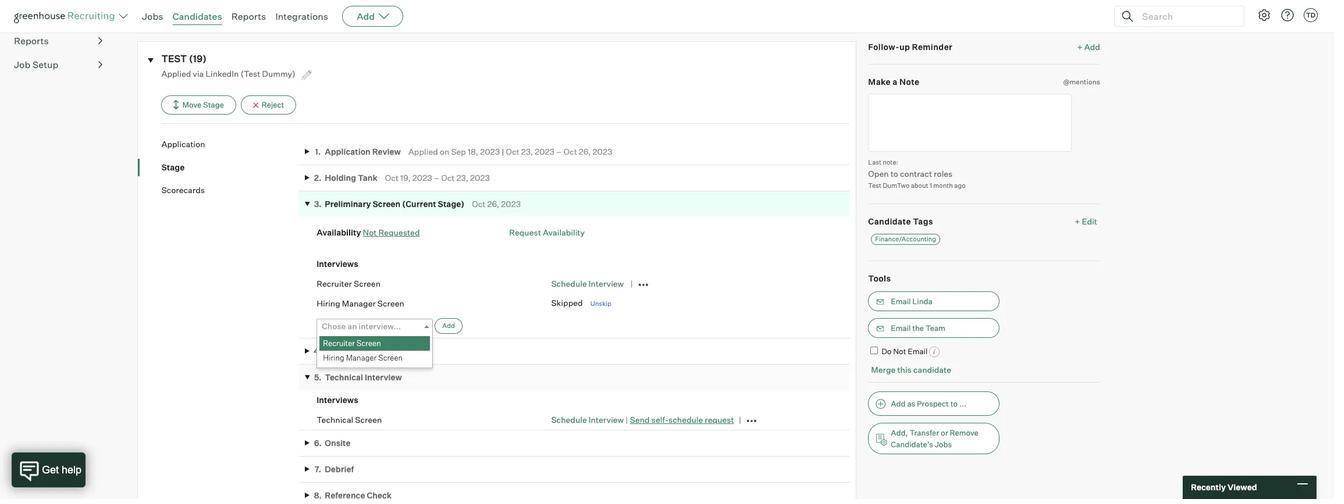 Task type: describe. For each thing, give the bounding box(es) containing it.
unskip
[[591, 300, 612, 308]]

2 availability from the left
[[543, 228, 585, 237]]

1. application review applied on  sep 18, 2023 | oct 23, 2023 – oct 26, 2023
[[315, 146, 613, 156]]

sep
[[451, 146, 466, 156]]

make a note
[[869, 77, 920, 87]]

on
[[138, 9, 149, 19]]

skipped
[[551, 298, 583, 308]]

recruiter screen hiring manager screen
[[323, 338, 403, 362]]

the
[[913, 323, 924, 333]]

finance/accounting
[[875, 235, 936, 243]]

tags
[[913, 216, 933, 226]]

note:
[[883, 158, 899, 166]]

linda
[[913, 297, 933, 306]]

via
[[193, 69, 204, 79]]

stage inside button
[[203, 100, 224, 109]]

schedule interview link for technical screen
[[551, 415, 624, 425]]

integrations
[[275, 10, 328, 22]]

0 horizontal spatial |
[[502, 146, 504, 156]]

1 vertical spatial 26,
[[487, 199, 499, 209]]

0 vertical spatial 26,
[[579, 146, 591, 156]]

take
[[325, 346, 344, 356]]

Do Not Email checkbox
[[871, 347, 878, 354]]

recruiter for recruiter screen
[[317, 279, 352, 288]]

availability not requested
[[317, 228, 420, 237]]

schedule for schedule interview | send self-schedule request
[[551, 415, 587, 425]]

0 vertical spatial –
[[556, 146, 562, 156]]

screen up not requested dropdown button
[[373, 199, 401, 209]]

3.
[[314, 199, 322, 209]]

recruiter screen
[[317, 279, 381, 288]]

merge this candidate link
[[871, 365, 952, 375]]

hiring inside recruiter screen hiring manager screen
[[323, 353, 344, 362]]

1.
[[315, 146, 321, 156]]

...
[[960, 399, 967, 408]]

skipped unskip
[[551, 298, 612, 308]]

activity
[[183, 9, 212, 19]]

4.
[[314, 346, 322, 356]]

1 vertical spatial job
[[14, 59, 30, 71]]

+ add
[[1078, 42, 1101, 52]]

1 vertical spatial |
[[626, 415, 628, 425]]

chose an interview... link
[[317, 319, 433, 333]]

recently viewed
[[1191, 483, 1257, 492]]

19,
[[400, 173, 411, 183]]

details
[[246, 9, 273, 19]]

screen up interview...
[[378, 299, 404, 308]]

activity feed link
[[183, 9, 233, 26]]

2. holding tank oct 19, 2023 – oct 23, 2023
[[314, 173, 490, 183]]

5.
[[314, 373, 322, 382]]

email for email the team
[[891, 323, 911, 333]]

5. technical interview
[[314, 373, 402, 382]]

last
[[869, 158, 882, 166]]

dumtwo
[[883, 182, 910, 190]]

scorecards
[[161, 185, 205, 195]]

4. take home test
[[314, 346, 388, 356]]

as
[[908, 399, 916, 408]]

2.
[[314, 173, 322, 183]]

1 vertical spatial test
[[371, 346, 388, 356]]

1 vertical spatial applied
[[409, 146, 438, 156]]

jobs link
[[142, 10, 163, 22]]

application link
[[161, 139, 299, 150]]

send
[[630, 415, 650, 425]]

Search text field
[[1140, 8, 1234, 25]]

+ edit link
[[1072, 213, 1101, 229]]

+ add link
[[1078, 41, 1101, 52]]

to for ...
[[951, 399, 958, 408]]

(test
[[241, 69, 260, 79]]

request
[[705, 415, 734, 425]]

home
[[346, 346, 369, 356]]

make
[[869, 77, 891, 87]]

jobs inside add, transfer or remove candidate's jobs
[[935, 440, 952, 449]]

contract
[[900, 169, 932, 179]]

0 vertical spatial technical
[[325, 373, 363, 382]]

0 horizontal spatial 1
[[150, 9, 153, 19]]

stage link
[[161, 162, 299, 173]]

setup
[[32, 59, 58, 71]]

debrief
[[325, 464, 354, 474]]

or
[[941, 428, 948, 438]]

month
[[934, 182, 953, 190]]

about
[[911, 182, 929, 190]]

preliminary
[[325, 199, 371, 209]]

stage)
[[438, 199, 465, 209]]

@mentions link
[[1063, 76, 1101, 88]]

interview for schedule interview
[[589, 279, 624, 288]]

(19)
[[189, 53, 207, 64]]

1 inside last note: open to contract roles test dumtwo               about 1 month               ago
[[930, 182, 932, 190]]

move stage button
[[161, 95, 236, 115]]

linkedin link
[[286, 9, 319, 26]]

tank
[[358, 173, 378, 183]]

0 vertical spatial hiring
[[317, 299, 340, 308]]

0 vertical spatial linkedin
[[286, 9, 319, 19]]

a
[[893, 77, 898, 87]]

request availability button
[[509, 228, 585, 237]]

+ for + add
[[1078, 42, 1083, 52]]

transfer
[[910, 428, 939, 438]]

chose an interview...
[[322, 321, 401, 331]]

stage inside "link"
[[161, 162, 185, 172]]

onsite
[[325, 438, 351, 448]]

1 vertical spatial 23,
[[457, 173, 468, 183]]

email linda button
[[869, 291, 1000, 311]]

0 horizontal spatial reports link
[[14, 34, 102, 48]]

on
[[440, 146, 449, 156]]

viewed
[[1228, 483, 1257, 492]]

0 horizontal spatial –
[[434, 173, 440, 183]]

reject button
[[241, 95, 296, 115]]

job setup link
[[14, 58, 102, 72]]

team
[[926, 323, 946, 333]]

0 vertical spatial 23,
[[521, 146, 533, 156]]

schedule interview link for recruiter screen
[[551, 279, 624, 288]]

edit
[[1082, 216, 1098, 226]]

not for requested
[[363, 228, 377, 237]]



Task type: locate. For each thing, give the bounding box(es) containing it.
job right on
[[155, 9, 169, 19]]

1 vertical spatial interviews
[[317, 395, 358, 405]]

request availability
[[509, 228, 585, 237]]

interview for schedule interview | send self-schedule request
[[589, 415, 624, 425]]

6. onsite
[[314, 438, 351, 448]]

23, right 18,
[[521, 146, 533, 156]]

remove
[[950, 428, 979, 438]]

6.
[[314, 438, 322, 448]]

jobs down or
[[935, 440, 952, 449]]

0 vertical spatial applied
[[161, 69, 191, 79]]

0 horizontal spatial linkedin
[[206, 69, 239, 79]]

to inside button
[[951, 399, 958, 408]]

email linda
[[891, 297, 933, 306]]

2 schedule interview link from the top
[[551, 415, 624, 425]]

0 vertical spatial jobs
[[142, 10, 163, 22]]

23,
[[521, 146, 533, 156], [457, 173, 468, 183]]

0 vertical spatial manager
[[342, 299, 376, 308]]

recruiter up hiring manager screen on the bottom left of the page
[[317, 279, 352, 288]]

| right 18,
[[502, 146, 504, 156]]

request
[[509, 228, 541, 237]]

applied via linkedin (test dummy)
[[161, 69, 297, 79]]

availability down preliminary
[[317, 228, 361, 237]]

add link
[[435, 318, 462, 334]]

manager up chose an interview...
[[342, 299, 376, 308]]

1 availability from the left
[[317, 228, 361, 237]]

0 horizontal spatial not
[[363, 228, 377, 237]]

0 vertical spatial stage
[[203, 100, 224, 109]]

1 vertical spatial technical
[[317, 415, 353, 425]]

send self-schedule request link
[[630, 415, 734, 425]]

add inside "popup button"
[[357, 10, 375, 22]]

note
[[900, 77, 920, 87]]

to inside last note: open to contract roles test dumtwo               about 1 month               ago
[[891, 169, 899, 179]]

reject
[[262, 100, 284, 109]]

0 horizontal spatial test
[[371, 346, 388, 356]]

interview left 'send'
[[589, 415, 624, 425]]

1 horizontal spatial |
[[626, 415, 628, 425]]

not left "requested"
[[363, 228, 377, 237]]

1 vertical spatial to
[[951, 399, 958, 408]]

candidate tags
[[869, 216, 933, 226]]

0 horizontal spatial 23,
[[457, 173, 468, 183]]

interview up unskip on the left bottom of page
[[589, 279, 624, 288]]

follow-up reminder
[[869, 42, 953, 52]]

interviews up recruiter screen on the left bottom of page
[[317, 259, 358, 269]]

jobs
[[142, 10, 163, 22], [935, 440, 952, 449]]

1 vertical spatial email
[[891, 323, 911, 333]]

configure image
[[1258, 8, 1272, 22]]

hiring right 4.
[[323, 353, 344, 362]]

interviews
[[317, 259, 358, 269], [317, 395, 358, 405]]

1 vertical spatial schedule interview link
[[551, 415, 624, 425]]

1 vertical spatial not
[[893, 347, 906, 356]]

open
[[869, 169, 889, 179]]

0 vertical spatial test
[[869, 182, 882, 190]]

technical up 6. onsite
[[317, 415, 353, 425]]

0 vertical spatial recruiter
[[317, 279, 352, 288]]

manager up the 5. technical interview in the left bottom of the page
[[346, 353, 377, 362]]

scorecards link
[[161, 185, 299, 196]]

finance/accounting link
[[871, 234, 940, 245]]

+ up @mentions
[[1078, 42, 1083, 52]]

email
[[891, 297, 911, 306], [891, 323, 911, 333], [908, 347, 928, 356]]

move
[[182, 100, 202, 109]]

add
[[357, 10, 375, 22], [1085, 42, 1101, 52], [442, 322, 455, 330], [891, 399, 906, 408]]

1 horizontal spatial not
[[893, 347, 906, 356]]

recruiter down chose
[[323, 338, 355, 348]]

1 horizontal spatial application
[[325, 146, 371, 156]]

0 horizontal spatial availability
[[317, 228, 361, 237]]

1 horizontal spatial reports
[[231, 10, 266, 22]]

0 horizontal spatial stage
[[161, 162, 185, 172]]

hiring up chose
[[317, 299, 340, 308]]

email left the
[[891, 323, 911, 333]]

0 vertical spatial job
[[155, 9, 169, 19]]

candidate's
[[891, 440, 933, 449]]

23, down the 1. application review applied on  sep 18, 2023 | oct 23, 2023 – oct 26, 2023 on the top
[[457, 173, 468, 183]]

email inside button
[[891, 297, 911, 306]]

18,
[[468, 146, 478, 156]]

1 vertical spatial reports link
[[14, 34, 102, 48]]

1 vertical spatial interview
[[365, 373, 402, 382]]

+ left edit
[[1075, 216, 1080, 226]]

add as prospect to ... button
[[869, 392, 1000, 416]]

job
[[155, 9, 169, 19], [14, 59, 30, 71]]

1 right on
[[150, 9, 153, 19]]

0 horizontal spatial reports
[[14, 35, 49, 47]]

schedule interview link up skipped unskip
[[551, 279, 624, 288]]

screen
[[373, 199, 401, 209], [354, 279, 381, 288], [378, 299, 404, 308], [357, 338, 381, 348], [378, 353, 403, 362], [355, 415, 382, 425]]

manager inside recruiter screen hiring manager screen
[[346, 353, 377, 362]]

screen up hiring manager screen on the bottom left of the page
[[354, 279, 381, 288]]

2 schedule from the top
[[551, 415, 587, 425]]

1 horizontal spatial 1
[[930, 182, 932, 190]]

on 1 job link
[[138, 9, 169, 26]]

technical screen
[[317, 415, 382, 425]]

ago
[[955, 182, 966, 190]]

pipeline link
[[14, 10, 102, 24]]

stage right move
[[203, 100, 224, 109]]

on 1 job
[[138, 9, 169, 19]]

1 vertical spatial stage
[[161, 162, 185, 172]]

move stage
[[182, 100, 224, 109]]

1 vertical spatial +
[[1075, 216, 1080, 226]]

0 vertical spatial to
[[891, 169, 899, 179]]

7.
[[315, 464, 321, 474]]

prospect
[[917, 399, 949, 408]]

linkedin right "details"
[[286, 9, 319, 19]]

2 vertical spatial interview
[[589, 415, 624, 425]]

greenhouse recruiting image
[[14, 9, 119, 23]]

schedule for schedule interview
[[551, 279, 587, 288]]

job setup
[[14, 59, 58, 71]]

0 vertical spatial not
[[363, 228, 377, 237]]

screen down the 5. technical interview in the left bottom of the page
[[355, 415, 382, 425]]

roles
[[934, 169, 953, 179]]

availability
[[317, 228, 361, 237], [543, 228, 585, 237]]

add as prospect to ...
[[891, 399, 967, 408]]

email the team button
[[869, 318, 1000, 338]]

0 horizontal spatial applied
[[161, 69, 191, 79]]

None text field
[[869, 93, 1072, 152]]

recruiter inside recruiter screen hiring manager screen
[[323, 338, 355, 348]]

1 horizontal spatial linkedin
[[286, 9, 319, 19]]

stage up scorecards
[[161, 162, 185, 172]]

0 vertical spatial 1
[[150, 9, 153, 19]]

add button
[[342, 6, 403, 27]]

1 horizontal spatial 23,
[[521, 146, 533, 156]]

technical right 5.
[[325, 373, 363, 382]]

1 horizontal spatial test
[[869, 182, 882, 190]]

to up dumtwo
[[891, 169, 899, 179]]

applied down test
[[161, 69, 191, 79]]

1 vertical spatial jobs
[[935, 440, 952, 449]]

schedule interview link
[[551, 279, 624, 288], [551, 415, 624, 425]]

schedule
[[551, 279, 587, 288], [551, 415, 587, 425]]

jobs left candidates
[[142, 10, 163, 22]]

1 vertical spatial –
[[434, 173, 440, 183]]

application inside 'link'
[[161, 139, 205, 149]]

0 vertical spatial +
[[1078, 42, 1083, 52]]

schedule interview
[[551, 279, 624, 288]]

hiring manager screen
[[317, 299, 404, 308]]

|
[[502, 146, 504, 156], [626, 415, 628, 425]]

1 vertical spatial reports
[[14, 35, 49, 47]]

0 horizontal spatial to
[[891, 169, 899, 179]]

| left 'send'
[[626, 415, 628, 425]]

1 vertical spatial hiring
[[323, 353, 344, 362]]

candidates link
[[173, 10, 222, 22]]

candidate
[[869, 216, 911, 226]]

1 horizontal spatial applied
[[409, 146, 438, 156]]

up
[[900, 42, 910, 52]]

1 horizontal spatial stage
[[203, 100, 224, 109]]

reports
[[231, 10, 266, 22], [14, 35, 49, 47]]

1 horizontal spatial to
[[951, 399, 958, 408]]

job left setup
[[14, 59, 30, 71]]

candidate
[[914, 365, 952, 375]]

email up merge this candidate
[[908, 347, 928, 356]]

1 vertical spatial linkedin
[[206, 69, 239, 79]]

test right home
[[371, 346, 388, 356]]

last note: open to contract roles test dumtwo               about 1 month               ago
[[869, 158, 966, 190]]

2 interviews from the top
[[317, 395, 358, 405]]

+ for + edit
[[1075, 216, 1080, 226]]

availability right request
[[543, 228, 585, 237]]

1 horizontal spatial 26,
[[579, 146, 591, 156]]

+ edit
[[1075, 216, 1098, 226]]

add, transfer or remove candidate's jobs button
[[869, 423, 1000, 454]]

recruiter
[[317, 279, 352, 288], [323, 338, 355, 348]]

1 vertical spatial schedule
[[551, 415, 587, 425]]

oct 26, 2023
[[472, 199, 521, 209]]

schedule interview link left 'send'
[[551, 415, 624, 425]]

td button
[[1304, 8, 1318, 22]]

application down move
[[161, 139, 205, 149]]

to for contract
[[891, 169, 899, 179]]

merge
[[871, 365, 896, 375]]

not right 'do' in the right of the page
[[893, 347, 906, 356]]

1 schedule interview link from the top
[[551, 279, 624, 288]]

email for email linda
[[891, 297, 911, 306]]

1 interviews from the top
[[317, 259, 358, 269]]

0 horizontal spatial application
[[161, 139, 205, 149]]

0 vertical spatial reports
[[231, 10, 266, 22]]

details link
[[246, 9, 273, 26]]

applied left on
[[409, 146, 438, 156]]

manager
[[342, 299, 376, 308], [346, 353, 377, 362]]

not requested button
[[363, 228, 420, 237]]

add inside button
[[891, 399, 906, 408]]

0 vertical spatial email
[[891, 297, 911, 306]]

test
[[869, 182, 882, 190], [371, 346, 388, 356]]

test (19)
[[161, 53, 207, 64]]

test inside last note: open to contract roles test dumtwo               about 1 month               ago
[[869, 182, 882, 190]]

interview down recruiter screen hiring manager screen
[[365, 373, 402, 382]]

1 horizontal spatial job
[[155, 9, 169, 19]]

0 vertical spatial schedule interview link
[[551, 279, 624, 288]]

0 horizontal spatial jobs
[[142, 10, 163, 22]]

email inside 'button'
[[891, 323, 911, 333]]

1 horizontal spatial jobs
[[935, 440, 952, 449]]

chose
[[322, 321, 346, 331]]

do
[[882, 347, 892, 356]]

test down open
[[869, 182, 882, 190]]

1 vertical spatial recruiter
[[323, 338, 355, 348]]

application up holding
[[325, 146, 371, 156]]

screen down interview...
[[378, 353, 403, 362]]

td
[[1306, 11, 1316, 19]]

to left ...
[[951, 399, 958, 408]]

1 horizontal spatial availability
[[543, 228, 585, 237]]

email left linda
[[891, 297, 911, 306]]

0 vertical spatial reports link
[[231, 10, 266, 22]]

reminder
[[912, 42, 953, 52]]

0 vertical spatial interview
[[589, 279, 624, 288]]

1 vertical spatial 1
[[930, 182, 932, 190]]

1 right about
[[930, 182, 932, 190]]

recruiter for recruiter screen hiring manager screen
[[323, 338, 355, 348]]

recently
[[1191, 483, 1226, 492]]

td button
[[1302, 6, 1320, 24]]

not for email
[[893, 347, 906, 356]]

email the team
[[891, 323, 946, 333]]

1 horizontal spatial –
[[556, 146, 562, 156]]

linkedin right via at the left of page
[[206, 69, 239, 79]]

merge this candidate
[[871, 365, 952, 375]]

interviews up technical screen
[[317, 395, 358, 405]]

0 horizontal spatial job
[[14, 59, 30, 71]]

0 vertical spatial interviews
[[317, 259, 358, 269]]

requested
[[379, 228, 420, 237]]

0 vertical spatial schedule
[[551, 279, 587, 288]]

0 vertical spatial |
[[502, 146, 504, 156]]

2 vertical spatial email
[[908, 347, 928, 356]]

1 vertical spatial manager
[[346, 353, 377, 362]]

add, transfer or remove candidate's jobs
[[891, 428, 979, 449]]

1 horizontal spatial reports link
[[231, 10, 266, 22]]

0 horizontal spatial 26,
[[487, 199, 499, 209]]

screen down chose an interview... link
[[357, 338, 381, 348]]

1 schedule from the top
[[551, 279, 587, 288]]

schedule
[[669, 415, 703, 425]]



Task type: vqa. For each thing, say whether or not it's contained in the screenshot.
'Target'
no



